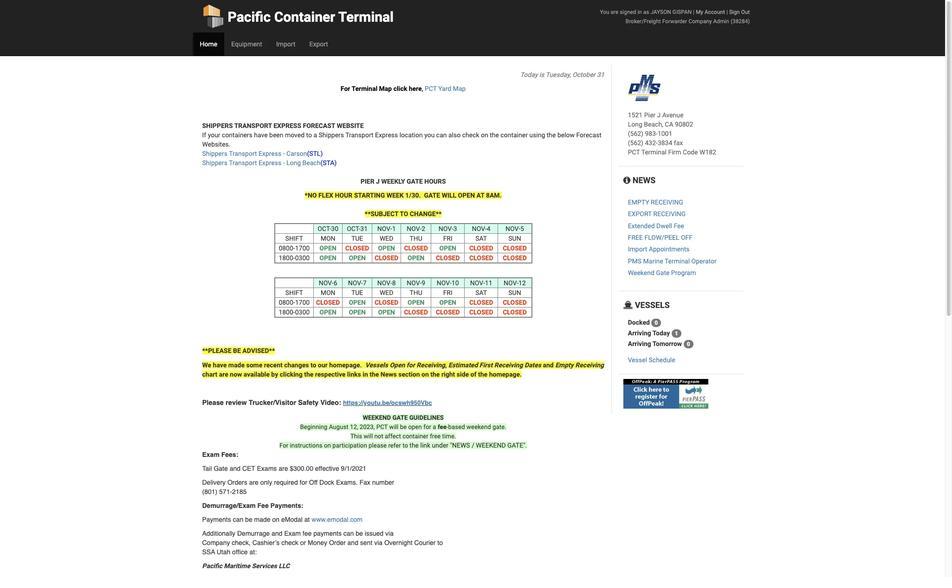 Task type: describe. For each thing, give the bounding box(es) containing it.
0800- for closed
[[279, 299, 295, 306]]

the right links on the bottom
[[370, 371, 379, 378]]

2 vertical spatial transport
[[229, 159, 257, 167]]

pacific container terminal image
[[628, 75, 660, 101]]

0 vertical spatial express
[[375, 131, 398, 139]]

8am.
[[486, 192, 502, 199]]

www.emodal.com
[[312, 516, 363, 524]]

weekend gate program link
[[628, 269, 696, 277]]

12
[[519, 279, 526, 287]]

fee inside empty receiving export receiving extended dwell fee free flow/peel off import appointments pms marine terminal operator weekend gate program
[[674, 222, 684, 230]]

schedule
[[649, 357, 675, 364]]

0 vertical spatial today
[[520, 71, 538, 78]]

**please
[[202, 347, 231, 355]]

website
[[337, 122, 364, 130]]

check,
[[232, 539, 251, 547]]

are inside you are signed in as jayson gispan | my account | sign out broker/freight forwarder company admin (38284)
[[611, 9, 618, 15]]

check inside additionally demurrage and exam fee payments can be issued via company check, cashier's check or money order and sent via overnight courier to ssa utah office at:
[[281, 539, 298, 547]]

time.
[[442, 433, 456, 440]]

link
[[420, 442, 430, 449]]

extended
[[628, 222, 655, 230]]

on inside weekend gate guidelines beginning august 12, 2023, pct will be open for a fee -based weekend gate. this will not affect container free time. for instructions on participation please refer to the link under "news / weekend gate". exam fees:
[[324, 442, 331, 449]]

the down changes
[[304, 371, 313, 378]]

pct for for terminal map click here , pct yard map
[[425, 85, 437, 92]]

2185
[[232, 488, 247, 496]]

nov- for 11
[[470, 279, 485, 287]]

0 horizontal spatial 1
[[392, 225, 396, 233]]

1 receiving from the left
[[417, 362, 445, 369]]

if
[[202, 131, 206, 139]]

instructions
[[290, 442, 322, 449]]

at:
[[249, 549, 257, 556]]

we
[[202, 362, 211, 369]]

services
[[252, 563, 277, 570]]

tue for 31
[[351, 235, 363, 242]]

can inside additionally demurrage and exam fee payments can be issued via company check, cashier's check or money order and sent via overnight courier to ssa utah office at:
[[343, 530, 354, 538]]

to inside shippers transport express forecast website if your containers have been moved to a shippers transport express location you can also check on the container using the below forecast websites. shippers transport express - carson (stl) shippers transport express - long beach (sta)
[[306, 131, 312, 139]]

fees:
[[221, 451, 238, 459]]

clicking
[[280, 371, 303, 378]]

2 receiving from the left
[[494, 362, 523, 369]]

the right also on the left of the page
[[490, 131, 499, 139]]

pier
[[644, 111, 655, 119]]

empty receiving link
[[628, 199, 683, 206]]

orders
[[227, 479, 247, 486]]

0 horizontal spatial 31
[[360, 225, 368, 233]]

by
[[271, 371, 278, 378]]

and left cet
[[230, 465, 240, 473]]

exam inside additionally demurrage and exam fee payments can be issued via company check, cashier's check or money order and sent via overnight courier to ssa utah office at:
[[284, 530, 301, 538]]

0 vertical spatial for
[[341, 85, 350, 92]]

1 (562) from the top
[[628, 130, 643, 137]]

1 vertical spatial gate
[[424, 192, 440, 199]]

be made
[[245, 516, 270, 524]]

open
[[390, 362, 405, 369]]

nov-7
[[348, 279, 367, 287]]

9
[[422, 279, 425, 287]]

0 horizontal spatial ,
[[422, 85, 423, 92]]

fri for 10
[[443, 289, 453, 297]]

1 vertical spatial transport
[[229, 150, 257, 157]]

11
[[485, 279, 492, 287]]

1 vertical spatial express
[[259, 150, 281, 157]]

tue for 7
[[351, 289, 363, 297]]

1800- for closed
[[279, 309, 295, 316]]

docked 0 arriving today 1 arriving tomorrow 0
[[628, 319, 690, 348]]

are up required at the left of the page
[[279, 465, 288, 473]]

2 | from the left
[[726, 9, 728, 15]]

pier
[[361, 178, 374, 185]]

out
[[741, 9, 750, 15]]

0800- for open
[[279, 245, 295, 252]]

fee inside additionally demurrage and exam fee payments can be issued via company check, cashier's check or money order and sent via overnight courier to ssa utah office at:
[[303, 530, 312, 538]]

advised**
[[242, 347, 275, 355]]

3 receiving from the left
[[575, 362, 604, 369]]

0 vertical spatial news
[[630, 175, 656, 185]]

1 vertical spatial via
[[374, 539, 383, 547]]

forwarder
[[662, 18, 687, 25]]

appointments
[[649, 246, 690, 253]]

websites.
[[202, 141, 230, 148]]

the left right
[[430, 371, 440, 378]]

using
[[529, 131, 545, 139]]

1 horizontal spatial weekend
[[476, 442, 506, 449]]

demurrage/exam
[[202, 502, 256, 510]]

vessels for vessels
[[633, 300, 670, 310]]

shippers transport express - carson link
[[202, 150, 307, 157]]

payments
[[313, 530, 342, 538]]

please
[[202, 399, 224, 407]]

0 vertical spatial transport
[[345, 131, 373, 139]]

empty receiving export receiving extended dwell fee free flow/peel off import appointments pms marine terminal operator weekend gate program
[[628, 199, 717, 277]]

0 vertical spatial gate
[[407, 178, 423, 185]]

available
[[244, 371, 270, 378]]

video:
[[320, 399, 341, 407]]

you
[[600, 9, 609, 15]]

today inside docked 0 arriving today 1 arriving tomorrow 0
[[653, 330, 670, 337]]

gate".
[[507, 442, 527, 449]]

0300 for closed
[[295, 309, 310, 316]]

broker/freight
[[626, 18, 661, 25]]

on inside shippers transport express forecast website if your containers have been moved to a shippers transport express location you can also check on the container using the below forecast websites. shippers transport express - carson (stl) shippers transport express - long beach (sta)
[[481, 131, 488, 139]]

llc
[[279, 563, 290, 570]]

transport
[[234, 122, 272, 130]]

tail
[[202, 465, 212, 473]]

nov- for 9
[[407, 279, 422, 287]]

www.emodal.com link
[[312, 516, 363, 524]]

fax
[[674, 139, 683, 147]]

number
[[372, 479, 394, 486]]

be inside weekend gate guidelines beginning august 12, 2023, pct will be open for a fee -based weekend gate. this will not affect container free time. for instructions on participation please refer to the link under "news / weekend gate". exam fees:
[[400, 424, 407, 431]]

1 vertical spatial will
[[364, 433, 373, 440]]

cashier's
[[252, 539, 280, 547]]

based
[[448, 424, 465, 431]]

0 vertical spatial 31
[[597, 71, 604, 78]]

recent
[[264, 362, 283, 369]]

571-
[[219, 488, 232, 496]]

sign
[[729, 9, 740, 15]]

hours
[[424, 178, 446, 185]]

nov-1
[[377, 225, 396, 233]]

8
[[392, 279, 396, 287]]

sat for 4
[[475, 235, 487, 242]]

respective
[[315, 371, 346, 378]]

marine
[[643, 258, 663, 265]]

starting
[[354, 192, 385, 199]]

equipment
[[231, 40, 262, 48]]

estimated
[[448, 362, 478, 369]]

the right of
[[478, 371, 487, 378]]

1 vertical spatial receiving
[[653, 210, 686, 218]]

1 vertical spatial have
[[213, 362, 227, 369]]

0 horizontal spatial 0
[[655, 320, 658, 326]]

gate inside empty receiving export receiving extended dwell fee free flow/peel off import appointments pms marine terminal operator weekend gate program
[[656, 269, 670, 277]]

$300.00
[[290, 465, 313, 473]]

tail gate and cet exams are $300.00 effective 9/1/2021
[[202, 465, 366, 473]]

https://youtu.be/ocswh950vbc link
[[343, 400, 432, 407]]

to left our
[[311, 362, 316, 369]]

yard
[[438, 85, 451, 92]]

will
[[442, 192, 456, 199]]

nov- for 2
[[407, 225, 422, 233]]

shippers transport express forecast website if your containers have been moved to a shippers transport express location you can also check on the container using the below forecast websites. shippers transport express - carson (stl) shippers transport express - long beach (sta)
[[202, 122, 602, 167]]

exam inside weekend gate guidelines beginning august 12, 2023, pct will be open for a fee -based weekend gate. this will not affect container free time. for instructions on participation please refer to the link under "news / weekend gate". exam fees:
[[202, 451, 220, 459]]

1800-0300 for open
[[279, 254, 310, 262]]

hour
[[335, 192, 352, 199]]

import inside dropdown button
[[276, 40, 295, 48]]

1800- for open
[[279, 254, 295, 262]]

beach,
[[644, 121, 663, 128]]

nov- for 10
[[437, 279, 452, 287]]

sun for 12
[[508, 289, 521, 297]]

as
[[643, 9, 649, 15]]

nov- for 5
[[506, 225, 520, 233]]

exams
[[257, 465, 277, 473]]

1 vertical spatial 0
[[687, 341, 690, 348]]

1 vertical spatial fee
[[257, 502, 269, 510]]

for inside weekend gate guidelines beginning august 12, 2023, pct will be open for a fee -based weekend gate. this will not affect container free time. for instructions on participation please refer to the link under "news / weekend gate". exam fees:
[[279, 442, 288, 449]]

1 vertical spatial shippers
[[202, 150, 227, 157]]

long inside shippers transport express forecast website if your containers have been moved to a shippers transport express location you can also check on the container using the below forecast websites. shippers transport express - carson (stl) shippers transport express - long beach (sta)
[[286, 159, 301, 167]]

to inside additionally demurrage and exam fee payments can be issued via company check, cashier's check or money order and sent via overnight courier to ssa utah office at:
[[437, 539, 443, 547]]

the right the using
[[547, 131, 556, 139]]

and left sent
[[347, 539, 358, 547]]

home
[[200, 40, 217, 48]]

order
[[329, 539, 346, 547]]

participation
[[332, 442, 367, 449]]

long inside 1521 pier j avenue long beach, ca 90802 (562) 983-1001 (562) 432-3834 fax pct terminal firm code w182
[[628, 121, 642, 128]]

1 vertical spatial -
[[283, 159, 285, 167]]

export receiving link
[[628, 210, 686, 218]]

pacific container terminal link
[[202, 0, 394, 32]]

0 vertical spatial weekend
[[363, 414, 391, 421]]

nov- for 7
[[348, 279, 363, 287]]

click
[[394, 85, 407, 92]]

are inside delivery orders are only required for off dock exams. fax number (801) 571-2185
[[249, 479, 259, 486]]

pacific for pacific maritime services llc
[[202, 563, 222, 570]]

sent
[[360, 539, 372, 547]]

mon for 6
[[321, 289, 335, 297]]

utah
[[217, 549, 230, 556]]

a inside shippers transport express forecast website if your containers have been moved to a shippers transport express location you can also check on the container using the below forecast websites. shippers transport express - carson (stl) shippers transport express - long beach (sta)
[[314, 131, 317, 139]]

vessels open for receiving , estimated first receiving dates and empty receiving chart are now available by clicking the respective links in the news section on the right side of the homepage.
[[202, 362, 604, 378]]

2 vertical spatial express
[[259, 159, 281, 167]]

vessels for vessels open for receiving , estimated first receiving dates and empty receiving chart are now available by clicking the respective links in the news section on the right side of the homepage.
[[365, 362, 388, 369]]

weekend
[[467, 424, 491, 431]]

0 horizontal spatial can
[[233, 516, 243, 524]]

0 vertical spatial -
[[283, 150, 285, 157]]

vessel schedule link
[[628, 357, 675, 364]]

have inside shippers transport express forecast website if your containers have been moved to a shippers transport express location you can also check on the container using the below forecast websites. shippers transport express - carson (stl) shippers transport express - long beach (sta)
[[254, 131, 268, 139]]



Task type: locate. For each thing, give the bounding box(es) containing it.
company inside additionally demurrage and exam fee payments can be issued via company check, cashier's check or money order and sent via overnight courier to ssa utah office at:
[[202, 539, 230, 547]]

2 1700 from the top
[[295, 299, 310, 306]]

0 horizontal spatial fee
[[303, 530, 312, 538]]

vessels left open
[[365, 362, 388, 369]]

for terminal map click here , pct yard map
[[341, 85, 466, 92]]

0 vertical spatial (562)
[[628, 130, 643, 137]]

container left the using
[[501, 131, 528, 139]]

and up cashier's at the left
[[272, 530, 282, 538]]

a down forecast
[[314, 131, 317, 139]]

1 0800- from the top
[[279, 245, 295, 252]]

container down open at the bottom of page
[[403, 433, 428, 440]]

0 horizontal spatial in
[[363, 371, 368, 378]]

to inside weekend gate guidelines beginning august 12, 2023, pct will be open for a fee -based weekend gate. this will not affect container free time. for instructions on participation please refer to the link under "news / weekend gate". exam fees:
[[403, 442, 408, 449]]

transport down website
[[345, 131, 373, 139]]

weekend right /
[[476, 442, 506, 449]]

the left "link"
[[410, 442, 419, 449]]

change**
[[410, 210, 442, 218]]

my
[[696, 9, 703, 15]]

1 horizontal spatial will
[[389, 424, 398, 431]]

for inside delivery orders are only required for off dock exams. fax number (801) 571-2185
[[300, 479, 307, 486]]

2 horizontal spatial receiving
[[575, 362, 604, 369]]

- inside weekend gate guidelines beginning august 12, 2023, pct will be open for a fee -based weekend gate. this will not affect container free time. for instructions on participation please refer to the link under "news / weekend gate". exam fees:
[[447, 424, 448, 431]]

long down 1521
[[628, 121, 642, 128]]

terminal inside empty receiving export receiving extended dwell fee free flow/peel off import appointments pms marine terminal operator weekend gate program
[[665, 258, 690, 265]]

1 vertical spatial 1700
[[295, 299, 310, 306]]

**subject
[[365, 210, 398, 218]]

0 horizontal spatial be
[[356, 530, 363, 538]]

map
[[379, 85, 392, 92], [453, 85, 466, 92]]

1 vertical spatial exam
[[284, 530, 301, 538]]

1 1800-0300 from the top
[[279, 254, 310, 262]]

0 horizontal spatial gate
[[214, 465, 228, 473]]

gate inside weekend gate guidelines beginning august 12, 2023, pct will be open for a fee -based weekend gate. this will not affect container free time. for instructions on participation please refer to the link under "news / weekend gate". exam fees:
[[392, 414, 408, 421]]

are left only
[[249, 479, 259, 486]]

express left location
[[375, 131, 398, 139]]

0 vertical spatial 0
[[655, 320, 658, 326]]

0 horizontal spatial receiving
[[417, 362, 445, 369]]

forecast
[[303, 122, 335, 130]]

2 0300 from the top
[[295, 309, 310, 316]]

2 0800- from the top
[[279, 299, 295, 306]]

0800-1700 for open
[[279, 245, 310, 252]]

pacific for pacific container terminal
[[228, 9, 271, 25]]

1 vertical spatial import
[[628, 246, 647, 253]]

on inside vessels open for receiving , estimated first receiving dates and empty receiving chart are now available by clicking the respective links in the news section on the right side of the homepage.
[[422, 371, 429, 378]]

fri for 3
[[443, 235, 453, 242]]

(562) left 432-
[[628, 139, 643, 147]]

exam
[[202, 451, 220, 459], [284, 530, 301, 538]]

1 | from the left
[[693, 9, 694, 15]]

maritime
[[224, 563, 250, 570]]

pct up not
[[376, 424, 388, 431]]

at
[[304, 516, 310, 524]]

1 arriving from the top
[[628, 330, 651, 337]]

*no flex hour starting week 1/30.  gate will open at 8am.
[[305, 192, 502, 199]]

31 left nov-1
[[360, 225, 368, 233]]

wed for 1
[[380, 235, 393, 242]]

1 vertical spatial fri
[[443, 289, 453, 297]]

0 horizontal spatial have
[[213, 362, 227, 369]]

0 horizontal spatial |
[[693, 9, 694, 15]]

tue down nov-7
[[351, 289, 363, 297]]

signed
[[620, 9, 636, 15]]

in inside you are signed in as jayson gispan | my account | sign out broker/freight forwarder company admin (38284)
[[638, 9, 642, 15]]

dates
[[524, 362, 541, 369]]

1 up tomorrow
[[675, 331, 678, 337]]

and inside vessels open for receiving , estimated first receiving dates and empty receiving chart are now available by clicking the respective links in the news section on the right side of the homepage.
[[543, 362, 554, 369]]

shift for closed
[[285, 289, 303, 297]]

pacific down ssa
[[202, 563, 222, 570]]

nov- for 6
[[319, 279, 334, 287]]

nov- for 8
[[377, 279, 392, 287]]

thu for 2
[[410, 235, 422, 242]]

ssa
[[202, 549, 215, 556]]

firm
[[668, 149, 681, 156]]

gate
[[656, 269, 670, 277], [214, 465, 228, 473]]

to right refer
[[403, 442, 408, 449]]

will down 2023,
[[364, 433, 373, 440]]

import inside empty receiving export receiving extended dwell fee free flow/peel off import appointments pms marine terminal operator weekend gate program
[[628, 246, 647, 253]]

1 vertical spatial 0300
[[295, 309, 310, 316]]

2 map from the left
[[453, 85, 466, 92]]

pacific maritime services llc
[[202, 563, 290, 570]]

homepage. down the first
[[489, 371, 522, 378]]

exam down emodal
[[284, 530, 301, 538]]

0 horizontal spatial will
[[364, 433, 373, 440]]

0 horizontal spatial j
[[376, 178, 380, 185]]

1 vertical spatial in
[[363, 371, 368, 378]]

and right dates
[[543, 362, 554, 369]]

your
[[208, 131, 220, 139]]

1 horizontal spatial for
[[407, 362, 415, 369]]

thu
[[410, 235, 422, 242], [410, 289, 422, 297]]

tomorrow
[[653, 340, 682, 348]]

sat
[[475, 235, 487, 242], [475, 289, 487, 297]]

1 vertical spatial shift
[[285, 289, 303, 297]]

(562)
[[628, 130, 643, 137], [628, 139, 643, 147]]

0 vertical spatial company
[[689, 18, 712, 25]]

30
[[331, 225, 338, 233]]

1 0800-1700 from the top
[[279, 245, 310, 252]]

2 0800-1700 from the top
[[279, 299, 310, 306]]

tue down oct-31
[[351, 235, 363, 242]]

1 oct- from the left
[[318, 225, 331, 233]]

be
[[400, 424, 407, 431], [356, 530, 363, 538]]

0 horizontal spatial oct-
[[318, 225, 331, 233]]

thu down nov-2
[[410, 235, 422, 242]]

1 vertical spatial sat
[[475, 289, 487, 297]]

2 vertical spatial can
[[343, 530, 354, 538]]

, inside vessels open for receiving , estimated first receiving dates and empty receiving chart are now available by clicking the respective links in the news section on the right side of the homepage.
[[445, 362, 447, 369]]

0 vertical spatial fee
[[674, 222, 684, 230]]

vessels up docked
[[633, 300, 670, 310]]

1 horizontal spatial j
[[657, 111, 661, 119]]

1800-0300
[[279, 254, 310, 262], [279, 309, 310, 316]]

company down additionally
[[202, 539, 230, 547]]

receiving
[[417, 362, 445, 369], [494, 362, 523, 369], [575, 362, 604, 369]]

1 vertical spatial be
[[356, 530, 363, 538]]

export
[[309, 40, 328, 48]]

0 horizontal spatial for
[[300, 479, 307, 486]]

1 vertical spatial can
[[233, 516, 243, 524]]

via up overnight at the left bottom of page
[[385, 530, 394, 538]]

sun down nov-12 at right top
[[508, 289, 521, 297]]

receiving right empty
[[575, 362, 604, 369]]

to down forecast
[[306, 131, 312, 139]]

0 vertical spatial wed
[[380, 235, 393, 242]]

transport down shippers transport express - carson 'link'
[[229, 159, 257, 167]]

nov-12
[[504, 279, 526, 287]]

1 horizontal spatial be
[[400, 424, 407, 431]]

ship image
[[623, 301, 633, 309]]

1700 for open
[[295, 245, 310, 252]]

2 horizontal spatial can
[[436, 131, 447, 139]]

fee up free in the left bottom of the page
[[438, 424, 447, 431]]

2 oct- from the left
[[347, 225, 360, 233]]

check right also on the left of the page
[[462, 131, 479, 139]]

1 horizontal spatial homepage.
[[489, 371, 522, 378]]

check inside shippers transport express forecast website if your containers have been moved to a shippers transport express location you can also check on the container using the below forecast websites. shippers transport express - carson (stl) shippers transport express - long beach (sta)
[[462, 131, 479, 139]]

links
[[347, 371, 361, 378]]

shippers
[[319, 131, 344, 139], [202, 150, 227, 157], [202, 159, 227, 167]]

2 1800- from the top
[[279, 309, 295, 316]]

container inside weekend gate guidelines beginning august 12, 2023, pct will be open for a fee -based weekend gate. this will not affect container free time. for instructions on participation please refer to the link under "news / weekend gate". exam fees:
[[403, 433, 428, 440]]

- up time.
[[447, 424, 448, 431]]

1 vertical spatial vessels
[[365, 362, 388, 369]]

in right links on the bottom
[[363, 371, 368, 378]]

for left instructions at the bottom left of page
[[279, 442, 288, 449]]

gate up the *no flex hour starting week 1/30.  gate will open at 8am.
[[407, 178, 423, 185]]

exam up tail
[[202, 451, 220, 459]]

0 vertical spatial will
[[389, 424, 398, 431]]

0 vertical spatial via
[[385, 530, 394, 538]]

0 vertical spatial can
[[436, 131, 447, 139]]

nov-3
[[439, 225, 457, 233]]

0 horizontal spatial check
[[281, 539, 298, 547]]

express down shippers transport express - carson 'link'
[[259, 159, 281, 167]]

fri down nov-3
[[443, 235, 453, 242]]

0 horizontal spatial via
[[374, 539, 383, 547]]

0 vertical spatial exam
[[202, 451, 220, 459]]

for inside vessels open for receiving , estimated first receiving dates and empty receiving chart are now available by clicking the respective links in the news section on the right side of the homepage.
[[407, 362, 415, 369]]

overnight
[[384, 539, 413, 547]]

container inside shippers transport express forecast website if your containers have been moved to a shippers transport express location you can also check on the container using the below forecast websites. shippers transport express - carson (stl) shippers transport express - long beach (sta)
[[501, 131, 528, 139]]

1 horizontal spatial exam
[[284, 530, 301, 538]]

be up sent
[[356, 530, 363, 538]]

october
[[572, 71, 595, 78]]

pct inside weekend gate guidelines beginning august 12, 2023, pct will be open for a fee -based weekend gate. this will not affect container free time. for instructions on participation please refer to the link under "news / weekend gate". exam fees:
[[376, 424, 388, 431]]

2 wed from the top
[[380, 289, 393, 297]]

vessel schedule
[[628, 357, 675, 364]]

sat for 11
[[475, 289, 487, 297]]

can up order
[[343, 530, 354, 538]]

terminal inside 1521 pier j avenue long beach, ca 90802 (562) 983-1001 (562) 432-3834 fax pct terminal firm code w182
[[641, 149, 667, 156]]

- left carson at the top left of page
[[283, 150, 285, 157]]

0 horizontal spatial homepage.
[[329, 362, 362, 369]]

2 tue from the top
[[351, 289, 363, 297]]

mon
[[321, 235, 335, 242], [321, 289, 335, 297]]

will
[[389, 424, 398, 431], [364, 433, 373, 440]]

0 vertical spatial 0800-
[[279, 245, 295, 252]]

0 vertical spatial be
[[400, 424, 407, 431]]

map left the "click"
[[379, 85, 392, 92]]

oct- right 30
[[347, 225, 360, 233]]

0 horizontal spatial long
[[286, 159, 301, 167]]

1 1800- from the top
[[279, 254, 295, 262]]

j right the pier
[[657, 111, 661, 119]]

also
[[448, 131, 461, 139]]

2 sat from the top
[[475, 289, 487, 297]]

0 vertical spatial vessels
[[633, 300, 670, 310]]

1 sat from the top
[[475, 235, 487, 242]]

0800-1700
[[279, 245, 310, 252], [279, 299, 310, 306]]

pierpass image
[[623, 379, 708, 409]]

0 vertical spatial receiving
[[651, 199, 683, 206]]

additionally demurrage and exam fee payments can be issued via company check, cashier's check or money order and sent via overnight courier to ssa utah office at:
[[202, 530, 443, 556]]

0 vertical spatial ,
[[422, 85, 423, 92]]

for inside weekend gate guidelines beginning august 12, 2023, pct will be open for a fee -based weekend gate. this will not affect container free time. for instructions on participation please refer to the link under "news / weekend gate". exam fees:
[[423, 424, 431, 431]]

effective
[[315, 465, 339, 473]]

2 thu from the top
[[410, 289, 422, 297]]

are left now
[[219, 371, 228, 378]]

a up free in the left bottom of the page
[[433, 424, 436, 431]]

section
[[398, 371, 420, 378]]

*no
[[305, 192, 317, 199]]

news up empty
[[630, 175, 656, 185]]

can
[[436, 131, 447, 139], [233, 516, 243, 524], [343, 530, 354, 538]]

1800-0300 for closed
[[279, 309, 310, 316]]

fee up or
[[303, 530, 312, 538]]

on left emodal
[[272, 516, 279, 524]]

some
[[246, 362, 262, 369]]

exams.
[[336, 479, 358, 486]]

wed
[[380, 235, 393, 242], [380, 289, 393, 297]]

5
[[520, 225, 524, 233]]

be inside additionally demurrage and exam fee payments can be issued via company check, cashier's check or money order and sent via overnight courier to ssa utah office at:
[[356, 530, 363, 538]]

week
[[387, 192, 404, 199]]

31 right october on the right top
[[597, 71, 604, 78]]

company down "my"
[[689, 18, 712, 25]]

have right we
[[213, 362, 227, 369]]

open
[[458, 192, 475, 199], [320, 245, 336, 252], [378, 245, 395, 252], [439, 245, 456, 252], [320, 254, 336, 262], [349, 254, 366, 262], [408, 254, 424, 262], [349, 299, 366, 306], [408, 299, 424, 306], [439, 299, 456, 306], [320, 309, 336, 316], [349, 309, 366, 316], [378, 309, 395, 316]]

open
[[408, 424, 422, 431]]

0 right tomorrow
[[687, 341, 690, 348]]

for
[[407, 362, 415, 369], [423, 424, 431, 431], [300, 479, 307, 486]]

nov- for 4
[[472, 225, 487, 233]]

mon down nov-6
[[321, 289, 335, 297]]

affect
[[385, 433, 401, 440]]

office
[[232, 549, 248, 556]]

homepage. up links on the bottom
[[329, 362, 362, 369]]

sat down nov-11
[[475, 289, 487, 297]]

review
[[226, 399, 247, 407]]

fee
[[674, 222, 684, 230], [257, 502, 269, 510]]

is
[[539, 71, 544, 78]]

a inside weekend gate guidelines beginning august 12, 2023, pct will be open for a fee -based weekend gate. this will not affect container free time. for instructions on participation please refer to the link under "news / weekend gate". exam fees:
[[433, 424, 436, 431]]

import down free
[[628, 246, 647, 253]]

1 horizontal spatial check
[[462, 131, 479, 139]]

mon down 'oct-30' on the left
[[321, 235, 335, 242]]

- left beach
[[283, 159, 285, 167]]

express
[[273, 122, 301, 130]]

0 vertical spatial 1800-0300
[[279, 254, 310, 262]]

sun for 5
[[508, 235, 521, 242]]

pct up info circle image
[[628, 149, 640, 156]]

1 inside docked 0 arriving today 1 arriving tomorrow 0
[[675, 331, 678, 337]]

1 shift from the top
[[285, 235, 303, 242]]

1 vertical spatial 1
[[675, 331, 678, 337]]

oct- for 31
[[347, 225, 360, 233]]

0 vertical spatial have
[[254, 131, 268, 139]]

are inside vessels open for receiving , estimated first receiving dates and empty receiving chart are now available by clicking the respective links in the news section on the right side of the homepage.
[[219, 371, 228, 378]]

pier j weekly gate hours
[[361, 178, 446, 185]]

0300
[[295, 254, 310, 262], [295, 309, 310, 316]]

1 horizontal spatial fee
[[674, 222, 684, 230]]

shippers transport express - long beach link
[[202, 159, 320, 167]]

import down pacific container terminal link
[[276, 40, 295, 48]]

company inside you are signed in as jayson gispan | my account | sign out broker/freight forwarder company admin (38284)
[[689, 18, 712, 25]]

0 vertical spatial 0800-1700
[[279, 245, 310, 252]]

1 vertical spatial sun
[[508, 289, 521, 297]]

0 horizontal spatial exam
[[202, 451, 220, 459]]

guidelines
[[409, 414, 444, 421]]

via down issued
[[374, 539, 383, 547]]

1 horizontal spatial import
[[628, 246, 647, 253]]

0 vertical spatial fri
[[443, 235, 453, 242]]

2 fri from the top
[[443, 289, 453, 297]]

pct for weekend gate guidelines beginning august 12, 2023, pct will be open for a fee -based weekend gate. this will not affect container free time. for instructions on participation please refer to the link under "news / weekend gate". exam fees:
[[376, 424, 388, 431]]

shift for open
[[285, 235, 303, 242]]

1 vertical spatial tue
[[351, 289, 363, 297]]

2 vertical spatial -
[[447, 424, 448, 431]]

1521 pier j avenue long beach, ca 90802 (562) 983-1001 (562) 432-3834 fax pct terminal firm code w182
[[628, 111, 716, 156]]

cet
[[242, 465, 255, 473]]

homepage. inside vessels open for receiving , estimated first receiving dates and empty receiving chart are now available by clicking the respective links in the news section on the right side of the homepage.
[[489, 371, 522, 378]]

thu down nov-9
[[410, 289, 422, 297]]

pct inside 1521 pier j avenue long beach, ca 90802 (562) 983-1001 (562) 432-3834 fax pct terminal firm code w182
[[628, 149, 640, 156]]

extended dwell fee link
[[628, 222, 684, 230]]

can down demurrage/exam
[[233, 516, 243, 524]]

0 horizontal spatial container
[[403, 433, 428, 440]]

fee up be made
[[257, 502, 269, 510]]

nov-9
[[407, 279, 425, 287]]

1 thu from the top
[[410, 235, 422, 242]]

mon for 30
[[321, 235, 335, 242]]

1 vertical spatial 0800-1700
[[279, 299, 310, 306]]

news inside vessels open for receiving , estimated first receiving dates and empty receiving chart are now available by clicking the respective links in the news section on the right side of the homepage.
[[381, 371, 397, 378]]

0800-
[[279, 245, 295, 252], [279, 299, 295, 306]]

1 fri from the top
[[443, 235, 453, 242]]

, up right
[[445, 362, 447, 369]]

terminal
[[338, 9, 394, 25], [352, 85, 377, 92], [641, 149, 667, 156], [665, 258, 690, 265]]

free
[[628, 234, 643, 241]]

1 tue from the top
[[351, 235, 363, 242]]

gate down hours
[[424, 192, 440, 199]]

0 vertical spatial 1800-
[[279, 254, 295, 262]]

map right yard
[[453, 85, 466, 92]]

today up tomorrow
[[653, 330, 670, 337]]

can inside shippers transport express forecast website if your containers have been moved to a shippers transport express location you can also check on the container using the below forecast websites. shippers transport express - carson (stl) shippers transport express - long beach (sta)
[[436, 131, 447, 139]]

0300 for open
[[295, 254, 310, 262]]

pacific container terminal
[[228, 9, 394, 25]]

the inside weekend gate guidelines beginning august 12, 2023, pct will be open for a fee -based weekend gate. this will not affect container free time. for instructions on participation please refer to the link under "news / weekend gate". exam fees:
[[410, 442, 419, 449]]

0 horizontal spatial news
[[381, 371, 397, 378]]

gate down pms marine terminal operator link
[[656, 269, 670, 277]]

nov- for 12
[[504, 279, 519, 287]]

on right also on the left of the page
[[481, 131, 488, 139]]

1 vertical spatial weekend
[[476, 442, 506, 449]]

1 mon from the top
[[321, 235, 335, 242]]

nov- for 1
[[377, 225, 392, 233]]

delivery orders are only required for off dock exams. fax number (801) 571-2185
[[202, 479, 394, 496]]

1 map from the left
[[379, 85, 392, 92]]

1700
[[295, 245, 310, 252], [295, 299, 310, 306]]

2 sun from the top
[[508, 289, 521, 297]]

1 vertical spatial for
[[423, 424, 431, 431]]

0800-1700 for closed
[[279, 299, 310, 306]]

transport down containers
[[229, 150, 257, 157]]

fee inside weekend gate guidelines beginning august 12, 2023, pct will be open for a fee -based weekend gate. this will not affect container free time. for instructions on participation please refer to the link under "news / weekend gate". exam fees:
[[438, 424, 447, 431]]

1 horizontal spatial receiving
[[494, 362, 523, 369]]

nov- right 10
[[470, 279, 485, 287]]

1 horizontal spatial pct
[[425, 85, 437, 92]]

2023,
[[360, 424, 375, 431]]

1 1700 from the top
[[295, 245, 310, 252]]

1 sun from the top
[[508, 235, 521, 242]]

in inside vessels open for receiving , estimated first receiving dates and empty receiving chart are now available by clicking the respective links in the news section on the right side of the homepage.
[[363, 371, 368, 378]]

1 vertical spatial gate
[[214, 465, 228, 473]]

1 horizontal spatial today
[[653, 330, 670, 337]]

1 vertical spatial thu
[[410, 289, 422, 297]]

pacific up "equipment" popup button
[[228, 9, 271, 25]]

1 vertical spatial 0800-
[[279, 299, 295, 306]]

1 vertical spatial for
[[279, 442, 288, 449]]

long down carson at the top left of page
[[286, 159, 301, 167]]

1 wed from the top
[[380, 235, 393, 242]]

oct- left oct-31
[[318, 225, 331, 233]]

equipment button
[[224, 32, 269, 56]]

nov- down **subject
[[377, 225, 392, 233]]

j inside 1521 pier j avenue long beach, ca 90802 (562) 983-1001 (562) 432-3834 fax pct terminal firm code w182
[[657, 111, 661, 119]]

are right you
[[611, 9, 618, 15]]

2 shift from the top
[[285, 289, 303, 297]]

nov- right 3
[[472, 225, 487, 233]]

under
[[432, 442, 448, 449]]

1 0300 from the top
[[295, 254, 310, 262]]

1 horizontal spatial ,
[[445, 362, 447, 369]]

1 horizontal spatial a
[[433, 424, 436, 431]]

payments
[[202, 516, 231, 524]]

0 horizontal spatial map
[[379, 85, 392, 92]]

wed down nov-8
[[380, 289, 393, 297]]

1 horizontal spatial news
[[630, 175, 656, 185]]

gate
[[407, 178, 423, 185], [424, 192, 440, 199], [392, 414, 408, 421]]

homepage.
[[329, 362, 362, 369], [489, 371, 522, 378]]

now
[[230, 371, 242, 378]]

gate.
[[493, 424, 506, 431]]

info circle image
[[623, 176, 630, 185]]

please
[[369, 442, 387, 449]]

empty
[[555, 362, 574, 369]]

1 down **subject to change**
[[392, 225, 396, 233]]

vessels inside vessels open for receiving , estimated first receiving dates and empty receiving chart are now available by clicking the respective links in the news section on the right side of the homepage.
[[365, 362, 388, 369]]

1 vertical spatial today
[[653, 330, 670, 337]]

2 mon from the top
[[321, 289, 335, 297]]

0 vertical spatial tue
[[351, 235, 363, 242]]

2 (562) from the top
[[628, 139, 643, 147]]

receiving up export receiving link
[[651, 199, 683, 206]]

2 vertical spatial shippers
[[202, 159, 227, 167]]

you are signed in as jayson gispan | my account | sign out broker/freight forwarder company admin (38284)
[[600, 9, 750, 25]]

2 1800-0300 from the top
[[279, 309, 310, 316]]

thu for 9
[[410, 289, 422, 297]]

on down beginning august
[[324, 442, 331, 449]]

code
[[683, 149, 698, 156]]

2 arriving from the top
[[628, 340, 651, 348]]

on right section
[[422, 371, 429, 378]]

oct-
[[318, 225, 331, 233], [347, 225, 360, 233]]

0 vertical spatial shippers
[[319, 131, 344, 139]]

arriving down docked
[[628, 330, 651, 337]]

pct left yard
[[425, 85, 437, 92]]

oct- for 30
[[318, 225, 331, 233]]

1 horizontal spatial fee
[[438, 424, 447, 431]]

sun down nov-5
[[508, 235, 521, 242]]

here
[[409, 85, 422, 92]]

1 vertical spatial j
[[376, 178, 380, 185]]

1700 for closed
[[295, 299, 310, 306]]

can right you
[[436, 131, 447, 139]]

for down guidelines
[[423, 424, 431, 431]]

nov- right "11"
[[504, 279, 519, 287]]

nov- for 3
[[439, 225, 453, 233]]

1 horizontal spatial in
[[638, 9, 642, 15]]

receiving up right
[[417, 362, 445, 369]]

fee up off
[[674, 222, 684, 230]]

nov- down to
[[407, 225, 422, 233]]

1 vertical spatial 1800-0300
[[279, 309, 310, 316]]

wed for 8
[[380, 289, 393, 297]]

1 horizontal spatial have
[[254, 131, 268, 139]]

nov- left nov-7
[[319, 279, 334, 287]]

0 vertical spatial check
[[462, 131, 479, 139]]



Task type: vqa. For each thing, say whether or not it's contained in the screenshot.


